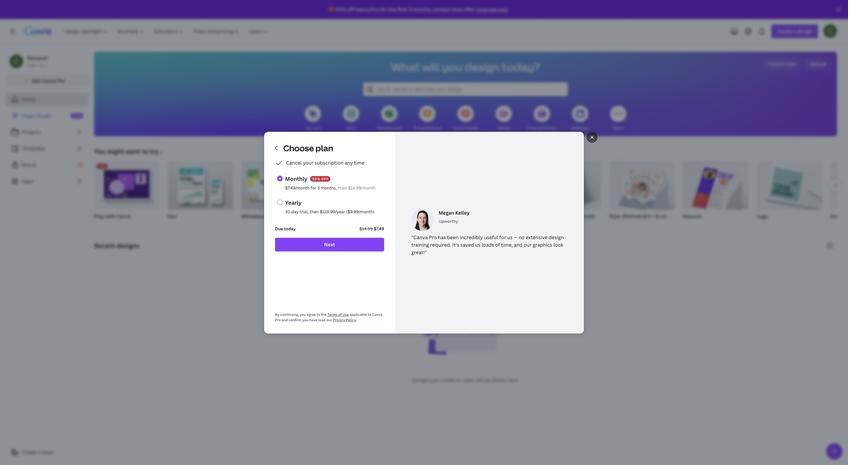 Task type: describe. For each thing, give the bounding box(es) containing it.
yearly 30 day trial, then $119.99/year ($9.99/month)
[[285, 199, 375, 215]]

print products
[[528, 125, 557, 131]]

0 horizontal spatial 3
[[318, 185, 320, 191]]

8.5
[[643, 213, 650, 220]]

docs button
[[343, 101, 359, 136]]

cancel
[[286, 159, 302, 166]]

$14.99 $7.49
[[360, 226, 384, 232]]

designs
[[412, 377, 430, 384]]

whiteboards button
[[377, 101, 402, 136]]

canva inside button
[[41, 77, 56, 84]]

home
[[22, 96, 36, 103]]

and inside applicable to canva pro and confirm you have read our
[[282, 318, 288, 322]]

post
[[487, 213, 497, 220]]

due today
[[275, 226, 296, 232]]

now
[[498, 6, 508, 13]]

instagram post (square) group
[[462, 161, 528, 228]]

—
[[514, 234, 518, 241]]

$7.49
[[374, 226, 384, 232]]

monthly
[[285, 175, 308, 183]]

pro inside applicable to canva pro and confirm you have read our
[[275, 318, 281, 322]]

subscription
[[315, 159, 344, 166]]

docume
[[831, 213, 848, 220]]

your
[[303, 159, 314, 166]]

11
[[655, 213, 660, 220]]

play with canva group
[[94, 161, 160, 220]]

terms of use link
[[328, 312, 349, 317]]

today?
[[502, 60, 540, 74]]

new
[[73, 114, 81, 118]]

agree
[[307, 312, 316, 317]]

templates link
[[5, 142, 89, 155]]

1 vertical spatial us
[[475, 242, 481, 248]]

recent designs
[[94, 242, 139, 250]]

what will you design today?
[[391, 60, 540, 74]]

1 vertical spatial of
[[338, 312, 342, 317]]

you inside button
[[313, 125, 320, 131]]

then for $7.49/month
[[338, 185, 347, 191]]

videos
[[497, 125, 511, 131]]

(16:9)
[[346, 213, 359, 220]]

$14.99
[[360, 226, 373, 232]]

create
[[441, 377, 456, 384]]

megan kelley upworthy
[[439, 210, 470, 224]]

flyer (portrait 8.5 × 11 in) group
[[610, 161, 675, 228]]

media
[[466, 125, 478, 131]]

1 vertical spatial for
[[311, 185, 317, 191]]

today
[[284, 226, 296, 232]]

top level navigation element
[[60, 25, 274, 38]]

applicable
[[350, 312, 367, 317]]

presentations
[[414, 125, 441, 131]]

next button
[[275, 238, 384, 251]]

poster
[[536, 213, 551, 220]]

poster (18 × 24 in portrait) group
[[536, 161, 602, 228]]

🎁
[[329, 6, 335, 13]]

shown
[[492, 377, 507, 384]]

projects
[[22, 129, 41, 135]]

0 vertical spatial .
[[508, 6, 509, 13]]

0 vertical spatial the
[[389, 6, 397, 13]]

brand link
[[5, 158, 89, 172]]

0 horizontal spatial .
[[356, 318, 357, 322]]

cancel your subscription any time
[[286, 159, 365, 166]]

brand
[[22, 162, 36, 168]]

pro left first
[[371, 6, 379, 13]]

get canva pro button
[[5, 74, 89, 87]]

been
[[447, 234, 459, 241]]

upgrade now button
[[477, 6, 508, 13]]

× inside "group"
[[651, 213, 654, 220]]

trial,
[[300, 209, 309, 215]]

studio
[[37, 113, 52, 119]]

useful
[[484, 234, 498, 241]]

team
[[42, 449, 54, 456]]

plan
[[316, 142, 333, 154]]

look
[[554, 242, 563, 248]]

group for video
[[389, 161, 454, 210]]

for
[[306, 125, 312, 131]]

websites button
[[571, 101, 589, 136]]

offer.
[[463, 6, 476, 13]]

pro inside "canva pro has been incredibly useful for us — no extensive design training required. it's saved us loads of time, and our graphics look great!"
[[429, 234, 437, 241]]

1 vertical spatial off
[[321, 176, 329, 181]]

confirm
[[289, 318, 302, 322]]

"canva
[[412, 234, 428, 241]]

training
[[412, 242, 429, 248]]

you inside applicable to canva pro and confirm you have read our
[[302, 318, 309, 322]]

websites
[[571, 125, 589, 131]]

5 group from the left
[[462, 161, 528, 210]]

play with canva
[[94, 213, 131, 220]]

canva right 🎁
[[355, 6, 370, 13]]

(square)
[[498, 213, 518, 220]]

group for flyer (portrait 8.5 × 11 in)
[[610, 161, 675, 212]]

0 horizontal spatial time
[[354, 159, 365, 166]]

social media button
[[453, 101, 478, 136]]

group for whiteboard
[[241, 161, 307, 210]]

great!"
[[412, 249, 427, 256]]

saved
[[461, 242, 474, 248]]

0 vertical spatial off
[[347, 6, 354, 13]]

upworthy
[[439, 218, 458, 224]]

continuing,
[[280, 312, 299, 317]]

doc
[[168, 213, 177, 220]]

group for logo
[[757, 161, 822, 210]]

$7.49/month for 3 months, then $14.99/month
[[285, 185, 376, 191]]

create
[[22, 449, 37, 456]]

logo
[[757, 213, 768, 220]]

magic studio
[[22, 113, 52, 119]]

presentation (16:9)
[[315, 213, 359, 220]]

our inside "canva pro has been incredibly useful for us — no extensive design training required. it's saved us loads of time, and our graphics look great!"
[[524, 242, 532, 248]]

0 vertical spatial us
[[507, 234, 513, 241]]

of inside "canva pro has been incredibly useful for us — no extensive design training required. it's saved us loads of time, and our graphics look great!"
[[495, 242, 500, 248]]

doc group
[[168, 161, 233, 228]]



Task type: vqa. For each thing, say whether or not it's contained in the screenshot.
Privacy
yes



Task type: locate. For each thing, give the bounding box(es) containing it.
50% up $7.49/month for 3 months, then $14.99/month
[[312, 176, 320, 181]]

social media
[[453, 125, 478, 131]]

no
[[519, 234, 525, 241]]

for down 50% off
[[311, 185, 317, 191]]

and down continuing, in the left bottom of the page
[[282, 318, 288, 322]]

0 vertical spatial 3
[[409, 6, 412, 13]]

open
[[463, 377, 475, 384]]

and inside "canva pro has been incredibly useful for us — no extensive design training required. it's saved us loads of time, and our graphics look great!"
[[514, 242, 523, 248]]

flyer (portrait 8.5 × 11 in)
[[610, 213, 667, 220]]

24
[[564, 213, 570, 220]]

1
[[45, 62, 47, 68]]

video
[[389, 213, 402, 220]]

3 down 50% off
[[318, 185, 320, 191]]

us
[[507, 234, 513, 241], [475, 242, 481, 248]]

instagram post (square)
[[462, 213, 518, 220]]

0 horizontal spatial for
[[311, 185, 317, 191]]

personal
[[27, 55, 48, 61]]

0 horizontal spatial then
[[310, 209, 319, 215]]

1 horizontal spatial design
[[549, 234, 564, 241]]

yearly
[[285, 199, 302, 206]]

0 vertical spatial of
[[495, 242, 500, 248]]

0 vertical spatial our
[[524, 242, 532, 248]]

canva inside applicable to canva pro and confirm you have read our
[[372, 312, 383, 317]]

0 horizontal spatial off
[[321, 176, 329, 181]]

1 horizontal spatial off
[[347, 6, 354, 13]]

of up privacy
[[338, 312, 342, 317]]

canva right get
[[41, 77, 56, 84]]

× left 11 on the right of page
[[651, 213, 654, 220]]

time right any
[[354, 159, 365, 166]]

kelley
[[455, 210, 470, 216]]

the left first
[[389, 6, 397, 13]]

1 horizontal spatial and
[[514, 242, 523, 248]]

group for resume
[[683, 161, 749, 213]]

our inside applicable to canva pro and confirm you have read our
[[327, 318, 332, 322]]

upgrade
[[477, 6, 497, 13]]

8 group from the left
[[683, 161, 749, 213]]

1 vertical spatial and
[[282, 318, 288, 322]]

group for poster (18 × 24 in portrait)
[[536, 161, 602, 210]]

us left —
[[507, 234, 513, 241]]

try
[[99, 164, 106, 169]]

1 vertical spatial will
[[476, 377, 484, 384]]

extensive
[[526, 234, 548, 241]]

get
[[32, 77, 40, 84]]

graphics
[[533, 242, 553, 248]]

a
[[38, 449, 41, 456]]

privacy
[[333, 318, 345, 322]]

then
[[338, 185, 347, 191], [310, 209, 319, 215]]

presentation (16:9) group
[[315, 161, 381, 228]]

will left be
[[476, 377, 484, 384]]

have
[[309, 318, 317, 322]]

. right 'upgrade'
[[508, 6, 509, 13]]

off right 🎁
[[347, 6, 354, 13]]

next
[[324, 241, 335, 248]]

0 horizontal spatial 50%
[[312, 176, 320, 181]]

1 vertical spatial then
[[310, 209, 319, 215]]

canva right applicable
[[372, 312, 383, 317]]

1 horizontal spatial our
[[524, 242, 532, 248]]

0 horizontal spatial design
[[465, 60, 500, 74]]

privacy policy .
[[333, 318, 357, 322]]

1 group from the left
[[168, 161, 233, 210]]

canva
[[355, 6, 370, 13], [41, 77, 56, 84], [116, 213, 131, 220], [372, 312, 383, 317]]

the
[[389, 6, 397, 13], [321, 312, 327, 317]]

1 horizontal spatial ×
[[651, 213, 654, 220]]

and down —
[[514, 242, 523, 248]]

50%
[[336, 6, 346, 13], [312, 176, 320, 181]]

to right applicable
[[368, 312, 371, 317]]

× inside 'group'
[[560, 213, 563, 220]]

instagram
[[462, 213, 486, 220]]

will
[[423, 60, 440, 74], [476, 377, 484, 384]]

to inside applicable to canva pro and confirm you have read our
[[368, 312, 371, 317]]

1 horizontal spatial then
[[338, 185, 347, 191]]

then for yearly
[[310, 209, 319, 215]]

pro down by at the bottom
[[275, 318, 281, 322]]

more
[[613, 125, 624, 131]]

whiteboard
[[241, 213, 269, 220]]

1 horizontal spatial .
[[508, 6, 509, 13]]

7 group from the left
[[610, 161, 675, 212]]

loads
[[482, 242, 494, 248]]

presentations button
[[414, 101, 441, 136]]

1 horizontal spatial of
[[495, 242, 500, 248]]

then right the "months,"
[[338, 185, 347, 191]]

1 vertical spatial .
[[356, 318, 357, 322]]

0 vertical spatial 50%
[[336, 6, 346, 13]]

group for doc
[[168, 161, 233, 210]]

us down incredibly
[[475, 242, 481, 248]]

1 horizontal spatial time
[[451, 6, 462, 13]]

0 horizontal spatial to
[[142, 147, 148, 155]]

1 vertical spatial 3
[[318, 185, 320, 191]]

0 vertical spatial time
[[451, 6, 462, 13]]

then right trial,
[[310, 209, 319, 215]]

pro up home link
[[57, 77, 65, 84]]

document group
[[831, 161, 848, 228]]

free •
[[27, 62, 39, 68]]

. down applicable
[[356, 318, 357, 322]]

resume group
[[683, 161, 749, 228]]

required.
[[430, 242, 451, 248]]

docs
[[346, 125, 356, 131]]

pro inside button
[[57, 77, 65, 84]]

portrait)
[[576, 213, 596, 220]]

pro
[[371, 6, 379, 13], [57, 77, 65, 84], [429, 234, 437, 241], [275, 318, 281, 322]]

resume
[[683, 213, 702, 220]]

apps
[[22, 178, 34, 184]]

months.
[[413, 6, 432, 13]]

1 horizontal spatial the
[[389, 6, 397, 13]]

1 vertical spatial the
[[321, 312, 327, 317]]

canva inside 'group'
[[116, 213, 131, 220]]

$7.49/month
[[285, 185, 310, 191]]

× left 24
[[560, 213, 563, 220]]

with
[[105, 213, 115, 220]]

read
[[318, 318, 326, 322]]

video group
[[389, 161, 454, 228]]

6 group from the left
[[536, 161, 602, 210]]

print
[[528, 125, 538, 131]]

logo group
[[757, 161, 822, 228]]

for inside "canva pro has been incredibly useful for us — no extensive design training required. it's saved us loads of time, and our graphics look great!"
[[500, 234, 506, 241]]

has
[[438, 234, 446, 241]]

time,
[[501, 242, 513, 248]]

will right what
[[423, 60, 440, 74]]

0 vertical spatial will
[[423, 60, 440, 74]]

2 group from the left
[[241, 161, 307, 210]]

list
[[5, 109, 89, 188]]

3 right first
[[409, 6, 412, 13]]

by
[[275, 312, 280, 317]]

pro left has
[[429, 234, 437, 241]]

1 vertical spatial our
[[327, 318, 332, 322]]

×
[[560, 213, 563, 220], [651, 213, 654, 220]]

templates
[[22, 145, 46, 152]]

here.
[[508, 377, 519, 384]]

social
[[453, 125, 465, 131]]

1 horizontal spatial 3
[[409, 6, 412, 13]]

group
[[168, 161, 233, 210], [241, 161, 307, 210], [315, 161, 381, 210], [389, 161, 454, 210], [462, 161, 528, 210], [536, 161, 602, 210], [610, 161, 675, 212], [683, 161, 749, 213], [757, 161, 822, 210]]

0 horizontal spatial us
[[475, 242, 481, 248]]

for up the time,
[[500, 234, 506, 241]]

1 × from the left
[[560, 213, 563, 220]]

first
[[398, 6, 408, 13]]

2 horizontal spatial to
[[368, 312, 371, 317]]

then inside the yearly 30 day trial, then $119.99/year ($9.99/month)
[[310, 209, 319, 215]]

2 vertical spatial for
[[500, 234, 506, 241]]

to up read
[[317, 312, 320, 317]]

2 × from the left
[[651, 213, 654, 220]]

poster (18 × 24 in portrait)
[[536, 213, 596, 220]]

you
[[442, 60, 463, 74], [313, 125, 320, 131], [300, 312, 306, 317], [302, 318, 309, 322], [431, 377, 440, 384]]

0 vertical spatial then
[[338, 185, 347, 191]]

0 horizontal spatial of
[[338, 312, 342, 317]]

for left first
[[380, 6, 388, 13]]

9 group from the left
[[757, 161, 822, 210]]

whiteboard group
[[241, 161, 307, 228]]

50% right 🎁
[[336, 6, 346, 13]]

3
[[409, 6, 412, 13], [318, 185, 320, 191]]

more button
[[610, 101, 627, 136]]

for
[[380, 6, 388, 13], [311, 185, 317, 191], [500, 234, 506, 241]]

months,
[[321, 185, 337, 191]]

2 horizontal spatial for
[[500, 234, 506, 241]]

50% off
[[312, 176, 329, 181]]

of left the time,
[[495, 242, 500, 248]]

be
[[485, 377, 491, 384]]

1 horizontal spatial to
[[317, 312, 320, 317]]

0 horizontal spatial ×
[[560, 213, 563, 220]]

1 vertical spatial design
[[549, 234, 564, 241]]

our down no
[[524, 242, 532, 248]]

our down the terms
[[327, 318, 332, 322]]

off up the "months,"
[[321, 176, 329, 181]]

projects link
[[5, 125, 89, 139]]

0 horizontal spatial and
[[282, 318, 288, 322]]

1 vertical spatial 50%
[[312, 176, 320, 181]]

to left try...
[[142, 147, 148, 155]]

to
[[142, 147, 148, 155], [317, 312, 320, 317], [368, 312, 371, 317]]

1 horizontal spatial us
[[507, 234, 513, 241]]

what
[[391, 60, 420, 74]]

design inside "canva pro has been incredibly useful for us — no extensive design training required. it's saved us loads of time, and our graphics look great!"
[[549, 234, 564, 241]]

time left the offer.
[[451, 6, 462, 13]]

create a team button
[[5, 446, 89, 460]]

terms
[[328, 312, 338, 317]]

1 horizontal spatial 50%
[[336, 6, 346, 13]]

0 horizontal spatial the
[[321, 312, 327, 317]]

the up read
[[321, 312, 327, 317]]

our
[[524, 242, 532, 248], [327, 318, 332, 322]]

group for presentation (16:9)
[[315, 161, 381, 210]]

designs
[[117, 242, 139, 250]]

policy
[[346, 318, 356, 322]]

canva right with
[[116, 213, 131, 220]]

home link
[[5, 93, 89, 106]]

privacy policy link
[[333, 318, 356, 322]]

1 horizontal spatial for
[[380, 6, 388, 13]]

0 vertical spatial for
[[380, 6, 388, 13]]

0 horizontal spatial will
[[423, 60, 440, 74]]

None search field
[[363, 83, 568, 96]]

4 group from the left
[[389, 161, 454, 210]]

1 vertical spatial time
[[354, 159, 365, 166]]

1 horizontal spatial will
[[476, 377, 484, 384]]

choose plan
[[283, 142, 333, 154]]

0 horizontal spatial our
[[327, 318, 332, 322]]

want
[[126, 147, 140, 155]]

0 vertical spatial and
[[514, 242, 523, 248]]

list containing magic studio
[[5, 109, 89, 188]]

3 group from the left
[[315, 161, 381, 210]]

0 vertical spatial design
[[465, 60, 500, 74]]



